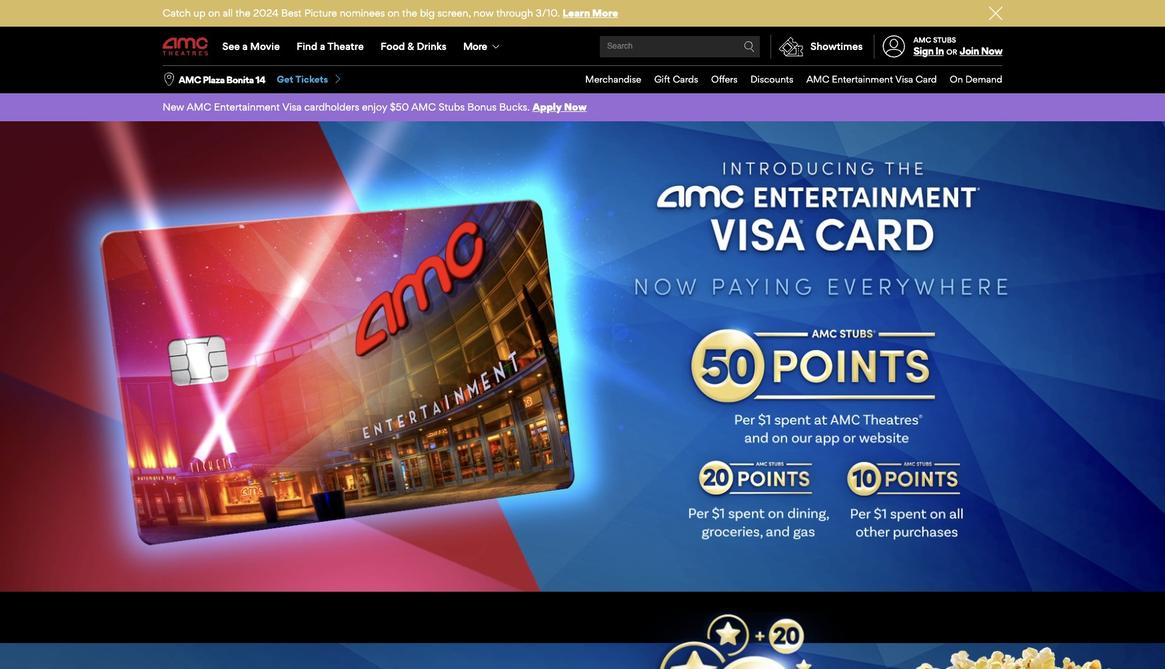 Task type: locate. For each thing, give the bounding box(es) containing it.
amc logo image
[[163, 38, 209, 56], [163, 38, 209, 56]]

1 horizontal spatial entertainment
[[832, 73, 893, 85]]

amc right $50
[[411, 101, 436, 113]]

the right all
[[235, 7, 251, 19]]

1 vertical spatial menu
[[572, 66, 1003, 93]]

see
[[222, 40, 240, 53]]

amc inside amc stubs sign in or join now
[[914, 35, 931, 45]]

1 vertical spatial visa
[[282, 101, 302, 113]]

enjoy
[[362, 101, 387, 113]]

visa inside amc entertainment visa card "link"
[[895, 73, 913, 85]]

best
[[281, 7, 302, 19]]

0 horizontal spatial more
[[463, 40, 487, 53]]

sign
[[914, 45, 934, 57]]

entertainment
[[832, 73, 893, 85], [214, 101, 280, 113]]

more inside button
[[463, 40, 487, 53]]

stubs
[[933, 35, 956, 45], [439, 101, 465, 113]]

amc left plaza
[[179, 74, 201, 85]]

showtimes
[[811, 40, 863, 53]]

visa left card
[[895, 73, 913, 85]]

1 vertical spatial now
[[564, 101, 587, 113]]

the
[[235, 7, 251, 19], [402, 7, 417, 19]]

sign in or join amc stubs element
[[874, 28, 1003, 65]]

0 vertical spatial now
[[981, 45, 1003, 57]]

merchandise link
[[572, 66, 641, 93]]

up
[[193, 7, 206, 19]]

0 vertical spatial visa
[[895, 73, 913, 85]]

the left big
[[402, 7, 417, 19]]

sign in button
[[914, 45, 944, 57]]

1 horizontal spatial visa
[[895, 73, 913, 85]]

0 horizontal spatial on
[[208, 7, 220, 19]]

food & drinks
[[381, 40, 447, 53]]

discounts link
[[738, 66, 794, 93]]

1 horizontal spatial now
[[981, 45, 1003, 57]]

amc for visa
[[807, 73, 830, 85]]

1 a from the left
[[242, 40, 248, 53]]

on right nominees
[[388, 7, 400, 19]]

menu
[[163, 28, 1003, 65], [572, 66, 1003, 93]]

through
[[496, 7, 533, 19]]

amc
[[914, 35, 931, 45], [807, 73, 830, 85], [179, 74, 201, 85], [187, 101, 211, 113], [411, 101, 436, 113]]

1 horizontal spatial the
[[402, 7, 417, 19]]

a
[[242, 40, 248, 53], [320, 40, 325, 53]]

1 horizontal spatial more
[[592, 7, 618, 19]]

2 on from the left
[[388, 7, 400, 19]]

now inside amc stubs sign in or join now
[[981, 45, 1003, 57]]

amc inside amc entertainment visa card "link"
[[807, 73, 830, 85]]

1 horizontal spatial a
[[320, 40, 325, 53]]

on left all
[[208, 7, 220, 19]]

stubs left bonus
[[439, 101, 465, 113]]

amc entertainment visa card
[[807, 73, 937, 85]]

more right learn
[[592, 7, 618, 19]]

a inside "link"
[[242, 40, 248, 53]]

now right join
[[981, 45, 1003, 57]]

now
[[981, 45, 1003, 57], [564, 101, 587, 113]]

2024
[[253, 7, 279, 19]]

join
[[960, 45, 979, 57]]

1 the from the left
[[235, 7, 251, 19]]

visa
[[895, 73, 913, 85], [282, 101, 302, 113]]

find
[[297, 40, 317, 53]]

a right the see
[[242, 40, 248, 53]]

1 horizontal spatial on
[[388, 7, 400, 19]]

amc plaza bonita 14
[[179, 74, 265, 85]]

get tickets
[[277, 73, 328, 85]]

food
[[381, 40, 405, 53]]

0 vertical spatial stubs
[[933, 35, 956, 45]]

amc entertainment visa card link
[[794, 66, 937, 93]]

2 a from the left
[[320, 40, 325, 53]]

apply
[[533, 101, 562, 113]]

0 vertical spatial more
[[592, 7, 618, 19]]

0 vertical spatial entertainment
[[832, 73, 893, 85]]

amc right the new at the top left
[[187, 101, 211, 113]]

menu down showtimes image
[[572, 66, 1003, 93]]

1 horizontal spatial stubs
[[933, 35, 956, 45]]

0 horizontal spatial the
[[235, 7, 251, 19]]

entertainment down bonita
[[214, 101, 280, 113]]

showtimes image
[[771, 35, 811, 59]]

movie
[[250, 40, 280, 53]]

amc inside amc plaza bonita 14 button
[[179, 74, 201, 85]]

gift cards link
[[641, 66, 698, 93]]

0 horizontal spatial a
[[242, 40, 248, 53]]

amc down showtimes 'link'
[[807, 73, 830, 85]]

1 on from the left
[[208, 7, 220, 19]]

on
[[208, 7, 220, 19], [388, 7, 400, 19]]

1 vertical spatial stubs
[[439, 101, 465, 113]]

new
[[163, 101, 184, 113]]

more down now
[[463, 40, 487, 53]]

a right find
[[320, 40, 325, 53]]

learn
[[563, 7, 590, 19]]

close this dialog image
[[1142, 643, 1155, 657]]

amc up sign
[[914, 35, 931, 45]]

offers link
[[698, 66, 738, 93]]

nominees
[[340, 7, 385, 19]]

0 horizontal spatial now
[[564, 101, 587, 113]]

submit search icon image
[[744, 41, 755, 52]]

now right apply
[[564, 101, 587, 113]]

get
[[277, 73, 294, 85]]

more
[[592, 7, 618, 19], [463, 40, 487, 53]]

1 vertical spatial entertainment
[[214, 101, 280, 113]]

entertainment down showtimes
[[832, 73, 893, 85]]

find a theatre
[[297, 40, 364, 53]]

search the AMC website text field
[[605, 42, 744, 52]]

0 horizontal spatial entertainment
[[214, 101, 280, 113]]

visa down get
[[282, 101, 302, 113]]

0 horizontal spatial visa
[[282, 101, 302, 113]]

cardholders
[[304, 101, 359, 113]]

1 vertical spatial more
[[463, 40, 487, 53]]

stubs up in
[[933, 35, 956, 45]]

bucks.
[[499, 101, 530, 113]]

amc stubs sign in or join now
[[914, 35, 1003, 57]]

menu down learn
[[163, 28, 1003, 65]]

0 vertical spatial menu
[[163, 28, 1003, 65]]

14
[[256, 74, 265, 85]]

now
[[474, 7, 494, 19]]

in
[[936, 45, 944, 57]]



Task type: vqa. For each thing, say whether or not it's contained in the screenshot.
Submit Search image
no



Task type: describe. For each thing, give the bounding box(es) containing it.
food & drinks link
[[372, 28, 455, 65]]

on
[[950, 73, 963, 85]]

more button
[[455, 28, 511, 65]]

catch
[[163, 7, 191, 19]]

3/10.
[[536, 7, 560, 19]]

join now button
[[960, 45, 1003, 57]]

gift cards
[[654, 73, 698, 85]]

gift
[[654, 73, 671, 85]]

see a movie link
[[214, 28, 288, 65]]

bonus
[[467, 101, 497, 113]]

2 the from the left
[[402, 7, 417, 19]]

user profile image
[[875, 36, 913, 58]]

stubs inside amc stubs sign in or join now
[[933, 35, 956, 45]]

card
[[916, 73, 937, 85]]

drinks
[[417, 40, 447, 53]]

tickets
[[295, 73, 328, 85]]

a for movie
[[242, 40, 248, 53]]

$50
[[390, 101, 409, 113]]

on demand link
[[937, 66, 1003, 93]]

entertainment inside "link"
[[832, 73, 893, 85]]

picture
[[304, 7, 337, 19]]

amc for bonita
[[179, 74, 201, 85]]

learn more link
[[563, 7, 618, 19]]

all
[[223, 7, 233, 19]]

amc for sign
[[914, 35, 931, 45]]

see a movie
[[222, 40, 280, 53]]

demand
[[966, 73, 1003, 85]]

menu containing more
[[163, 28, 1003, 65]]

&
[[407, 40, 414, 53]]

on demand
[[950, 73, 1003, 85]]

menu containing merchandise
[[572, 66, 1003, 93]]

offers
[[711, 73, 738, 85]]

amc plaza bonita 14 button
[[179, 73, 265, 86]]

apply now link
[[533, 101, 587, 113]]

find a theatre link
[[288, 28, 372, 65]]

or
[[947, 47, 957, 57]]

big
[[420, 7, 435, 19]]

new amc entertainment visa cardholders enjoy $50 amc stubs bonus bucks. apply now
[[163, 101, 587, 113]]

discounts
[[751, 73, 794, 85]]

showtimes link
[[771, 35, 863, 59]]

0 horizontal spatial stubs
[[439, 101, 465, 113]]

theatre
[[327, 40, 364, 53]]

merchandise
[[585, 73, 641, 85]]

cards
[[673, 73, 698, 85]]

get tickets link
[[277, 73, 343, 86]]

plaza
[[203, 74, 225, 85]]

bonita
[[226, 74, 254, 85]]

screen,
[[437, 7, 471, 19]]

catch up on all the 2024 best picture nominees on the big screen, now through 3/10. learn more
[[163, 7, 618, 19]]

a for theatre
[[320, 40, 325, 53]]



